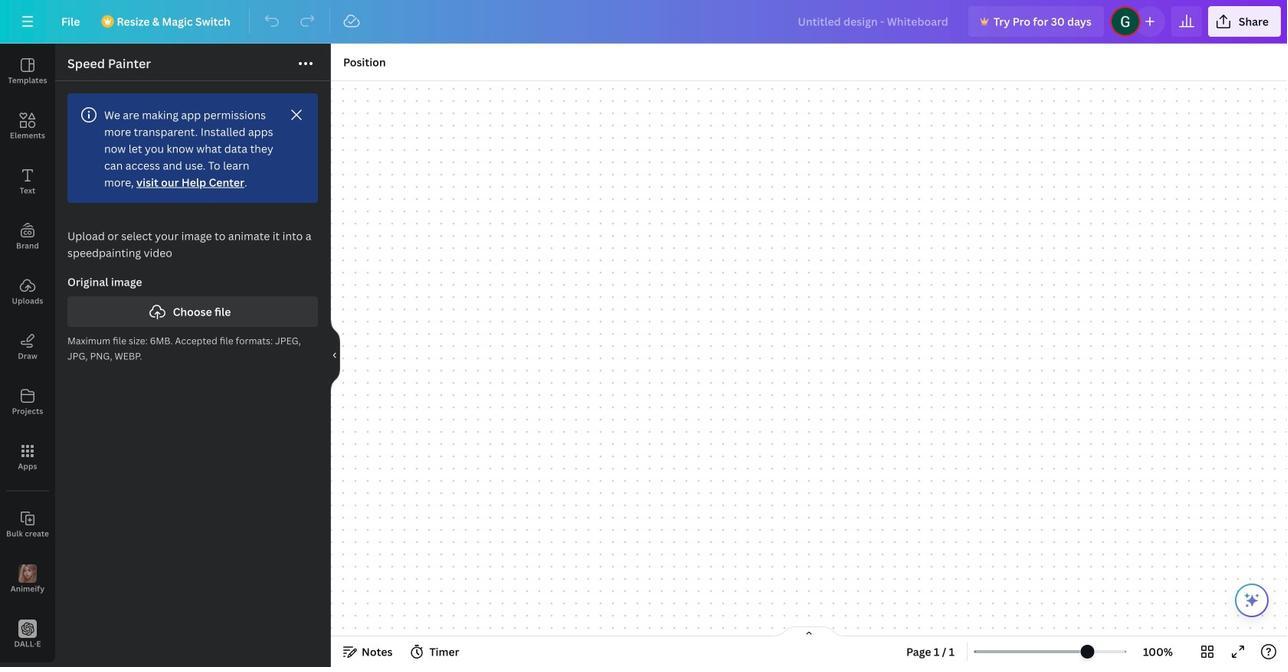 Task type: vqa. For each thing, say whether or not it's contained in the screenshot.
leftmost the uploading
no



Task type: locate. For each thing, give the bounding box(es) containing it.
speed painter image
[[0, 663, 55, 668]]

speed painter element
[[55, 215, 330, 668]]

quick actions image
[[1243, 592, 1262, 610]]

main menu bar
[[0, 0, 1288, 44]]



Task type: describe. For each thing, give the bounding box(es) containing it.
hide image
[[330, 319, 340, 392]]

side panel tab list
[[0, 44, 55, 668]]

show pages image
[[773, 626, 846, 638]]

Design title text field
[[786, 6, 963, 37]]



